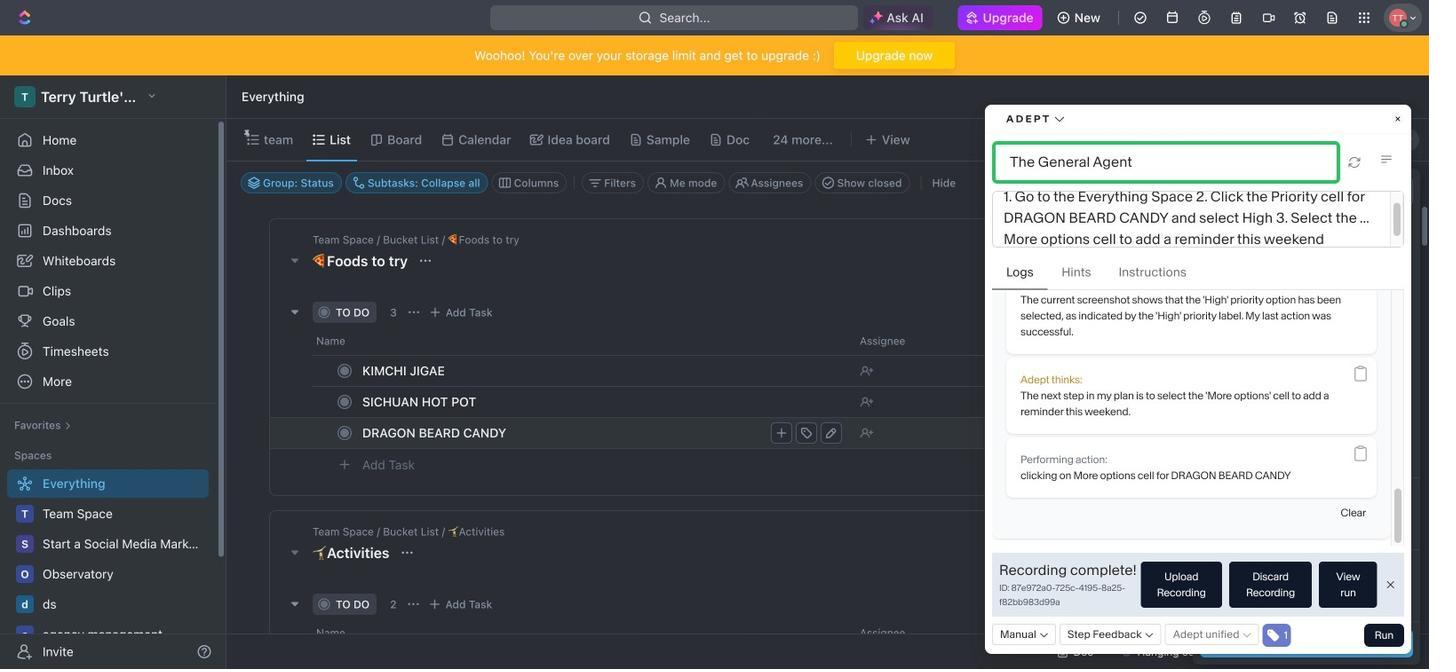 Task type: vqa. For each thing, say whether or not it's contained in the screenshot.
"SEARCH TASKS..." text box
yes



Task type: describe. For each thing, give the bounding box(es) containing it.
tree inside sidebar navigation
[[7, 470, 209, 670]]

sidebar navigation
[[0, 76, 227, 670]]



Task type: locate. For each thing, give the bounding box(es) containing it.
tree
[[7, 470, 209, 670]]

drumstick bite image
[[1276, 647, 1287, 658]]

Search tasks... text field
[[1241, 170, 1419, 196]]



